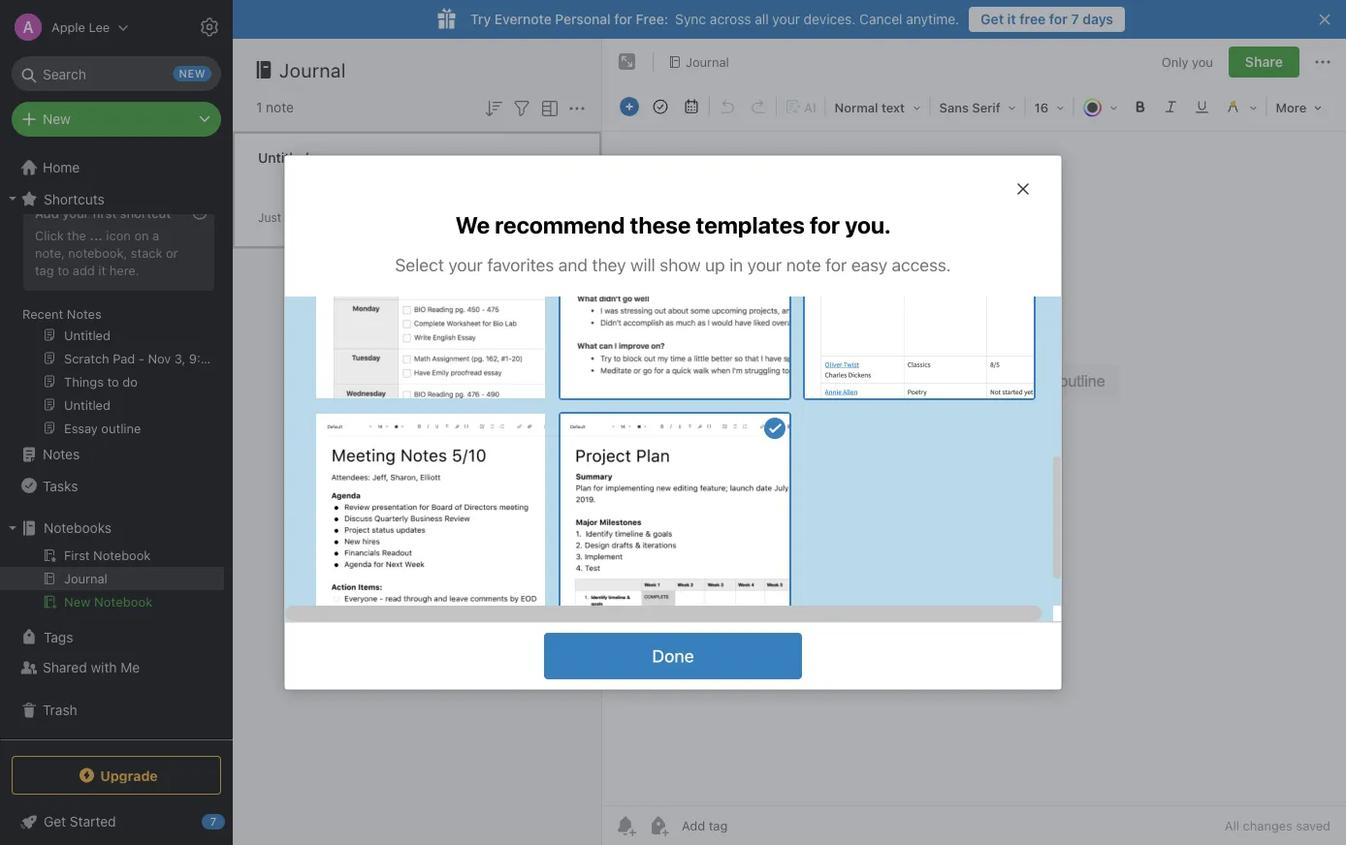 Task type: locate. For each thing, give the bounding box(es) containing it.
1 horizontal spatial journal
[[686, 54, 729, 69]]

note left easy
[[786, 255, 821, 275]]

your
[[773, 11, 800, 27], [62, 206, 89, 220], [449, 255, 483, 275], [748, 255, 782, 275]]

highlight image
[[1218, 93, 1265, 120]]

we
[[455, 211, 490, 239]]

devices.
[[804, 11, 856, 27]]

note,
[[35, 245, 65, 260]]

cell inside tree
[[0, 567, 224, 591]]

notebooks link
[[0, 513, 224, 544]]

0 vertical spatial new
[[43, 111, 71, 127]]

easy
[[852, 255, 888, 275]]

it inside icon on a note, notebook, stack or tag to add it here.
[[98, 263, 106, 277]]

new inside popup button
[[43, 111, 71, 127]]

now
[[285, 211, 307, 225]]

it
[[1008, 11, 1016, 27], [98, 263, 106, 277]]

or
[[166, 245, 178, 260]]

underline image
[[1189, 93, 1216, 120]]

close image
[[1012, 178, 1035, 201]]

it right get on the right top
[[1008, 11, 1016, 27]]

expand notebooks image
[[5, 521, 20, 536]]

add
[[35, 206, 59, 220]]

notebook
[[94, 595, 153, 610]]

untitled
[[258, 150, 309, 166]]

free:
[[636, 11, 669, 27]]

they
[[592, 255, 626, 275]]

font size image
[[1028, 93, 1072, 120]]

trash link
[[0, 696, 224, 727]]

...
[[90, 228, 103, 242]]

journal down try evernote personal for free: sync across all your devices. cancel anytime.
[[686, 54, 729, 69]]

1 horizontal spatial it
[[1008, 11, 1016, 27]]

add
[[73, 263, 95, 277]]

new inside button
[[64, 595, 91, 610]]

all
[[1225, 819, 1240, 834]]

just
[[258, 211, 281, 225]]

a
[[152, 228, 159, 242]]

1 vertical spatial new
[[64, 595, 91, 610]]

0 vertical spatial it
[[1008, 11, 1016, 27]]

journal
[[686, 54, 729, 69], [279, 58, 346, 81]]

heading level image
[[828, 93, 928, 120]]

for
[[614, 11, 632, 27], [1049, 11, 1068, 27], [810, 211, 840, 239], [826, 255, 847, 275]]

get
[[981, 11, 1004, 27]]

None search field
[[25, 56, 208, 91]]

journal up 1 note
[[279, 58, 346, 81]]

1 vertical spatial notes
[[43, 447, 80, 463]]

note right 1
[[266, 99, 294, 115]]

try
[[470, 11, 491, 27]]

0 horizontal spatial it
[[98, 263, 106, 277]]

font color image
[[1076, 93, 1125, 120]]

new
[[43, 111, 71, 127], [64, 595, 91, 610]]

home
[[43, 160, 80, 176]]

group containing add your first shortcut
[[0, 187, 224, 447]]

1 horizontal spatial note
[[786, 255, 821, 275]]

stack
[[131, 245, 162, 260]]

for inside get it free for 7 days button
[[1049, 11, 1068, 27]]

1 vertical spatial it
[[98, 263, 106, 277]]

for left you.
[[810, 211, 840, 239]]

new for new
[[43, 111, 71, 127]]

0 horizontal spatial note
[[266, 99, 294, 115]]

try evernote personal for free: sync across all your devices. cancel anytime.
[[470, 11, 960, 27]]

cell
[[0, 567, 224, 591]]

notes right recent
[[67, 307, 102, 321]]

click the ...
[[35, 228, 103, 242]]

templates
[[696, 211, 805, 239]]

7
[[1071, 11, 1079, 27]]

changes
[[1243, 819, 1293, 834]]

journal inside "note list" element
[[279, 58, 346, 81]]

shared with me link
[[0, 653, 224, 684]]

notes up tasks
[[43, 447, 80, 463]]

1
[[256, 99, 262, 115]]

up
[[705, 255, 725, 275]]

recommend
[[495, 211, 625, 239]]

shortcuts button
[[0, 183, 224, 214]]

new up home
[[43, 111, 71, 127]]

1 vertical spatial note
[[786, 255, 821, 275]]

more image
[[1269, 93, 1329, 120]]

for left free:
[[614, 11, 632, 27]]

note preview image
[[316, 170, 545, 399], [561, 170, 790, 399], [805, 170, 1034, 399], [316, 414, 545, 643], [561, 414, 790, 643]]

it down 'notebook,'
[[98, 263, 106, 277]]

access.
[[892, 255, 951, 275]]

new up tags
[[64, 595, 91, 610]]

shortcuts
[[44, 191, 105, 207]]

recent
[[22, 307, 63, 321]]

bold image
[[1127, 93, 1154, 120]]

task image
[[647, 93, 674, 120]]

select your favorites and they will show up in your note for easy access.
[[395, 255, 951, 275]]

for left 7
[[1049, 11, 1068, 27]]

we recommend these templates for you.
[[455, 211, 891, 239]]

1 note
[[256, 99, 294, 115]]

group
[[0, 187, 224, 447]]

notes
[[67, 307, 102, 321], [43, 447, 80, 463]]

notes link
[[0, 439, 224, 470]]

insert image
[[615, 93, 644, 120]]

0 horizontal spatial journal
[[279, 58, 346, 81]]

select
[[395, 255, 444, 275]]

anytime.
[[906, 11, 960, 27]]

tree
[[0, 152, 233, 739]]

evernote
[[495, 11, 552, 27]]



Task type: describe. For each thing, give the bounding box(es) containing it.
the
[[67, 228, 86, 242]]

show
[[660, 255, 701, 275]]

tags button
[[0, 622, 224, 653]]

group inside tree
[[0, 187, 224, 447]]

only you
[[1162, 55, 1213, 69]]

all changes saved
[[1225, 819, 1331, 834]]

and
[[559, 255, 588, 275]]

with
[[91, 660, 117, 676]]

here.
[[109, 263, 139, 277]]

journal inside button
[[686, 54, 729, 69]]

sync
[[675, 11, 706, 27]]

icon
[[106, 228, 131, 242]]

it inside button
[[1008, 11, 1016, 27]]

home link
[[0, 152, 233, 183]]

expand note image
[[616, 50, 639, 74]]

note list element
[[233, 39, 602, 846]]

done button
[[544, 633, 802, 680]]

calendar event image
[[678, 93, 705, 120]]

in
[[730, 255, 743, 275]]

upgrade
[[100, 768, 158, 784]]

font family image
[[933, 93, 1023, 120]]

new button
[[12, 102, 221, 137]]

0 vertical spatial note
[[266, 99, 294, 115]]

add a reminder image
[[614, 815, 637, 838]]

tag
[[35, 263, 54, 277]]

get it free for 7 days
[[981, 11, 1114, 27]]

to
[[57, 263, 69, 277]]

click
[[35, 228, 64, 242]]

tasks
[[43, 478, 78, 494]]

notebooks
[[44, 520, 112, 536]]

note window element
[[602, 39, 1346, 846]]

tasks button
[[0, 470, 224, 502]]

first
[[92, 206, 117, 220]]

italic image
[[1158, 93, 1185, 120]]

shortcut
[[120, 206, 171, 220]]

only
[[1162, 55, 1189, 69]]

just now
[[258, 211, 307, 225]]

these
[[630, 211, 691, 239]]

you
[[1192, 55, 1213, 69]]

new notebook group
[[0, 544, 224, 622]]

favorites
[[487, 255, 554, 275]]

get it free for 7 days button
[[969, 7, 1125, 32]]

new notebook button
[[0, 591, 224, 614]]

free
[[1020, 11, 1046, 27]]

will
[[631, 255, 655, 275]]

0 vertical spatial notes
[[67, 307, 102, 321]]

saved
[[1296, 819, 1331, 834]]

upgrade button
[[12, 757, 221, 795]]

add your first shortcut
[[35, 206, 171, 220]]

shared with me
[[43, 660, 140, 676]]

done
[[652, 646, 694, 667]]

journal button
[[662, 49, 736, 76]]

new notebook
[[64, 595, 153, 610]]

personal
[[555, 11, 611, 27]]

recent notes
[[22, 307, 102, 321]]

your down we at the left of page
[[449, 255, 483, 275]]

Note Editor text field
[[602, 132, 1346, 806]]

across
[[710, 11, 751, 27]]

shared
[[43, 660, 87, 676]]

cancel
[[860, 11, 903, 27]]

add tag image
[[647, 815, 670, 838]]

for left easy
[[826, 255, 847, 275]]

me
[[121, 660, 140, 676]]

tags
[[44, 629, 73, 645]]

days
[[1083, 11, 1114, 27]]

tree containing home
[[0, 152, 233, 739]]

share
[[1245, 54, 1283, 70]]

trash
[[43, 703, 77, 719]]

on
[[134, 228, 149, 242]]

notebook,
[[68, 245, 127, 260]]

you.
[[845, 211, 891, 239]]

new for new notebook
[[64, 595, 91, 610]]

your right 'all'
[[773, 11, 800, 27]]

all
[[755, 11, 769, 27]]

Search text field
[[25, 56, 208, 91]]

icon on a note, notebook, stack or tag to add it here.
[[35, 228, 178, 277]]

your right in
[[748, 255, 782, 275]]

share button
[[1229, 47, 1300, 78]]

your up the
[[62, 206, 89, 220]]

settings image
[[198, 16, 221, 39]]

notes inside notes link
[[43, 447, 80, 463]]



Task type: vqa. For each thing, say whether or not it's contained in the screenshot.
Personal
yes



